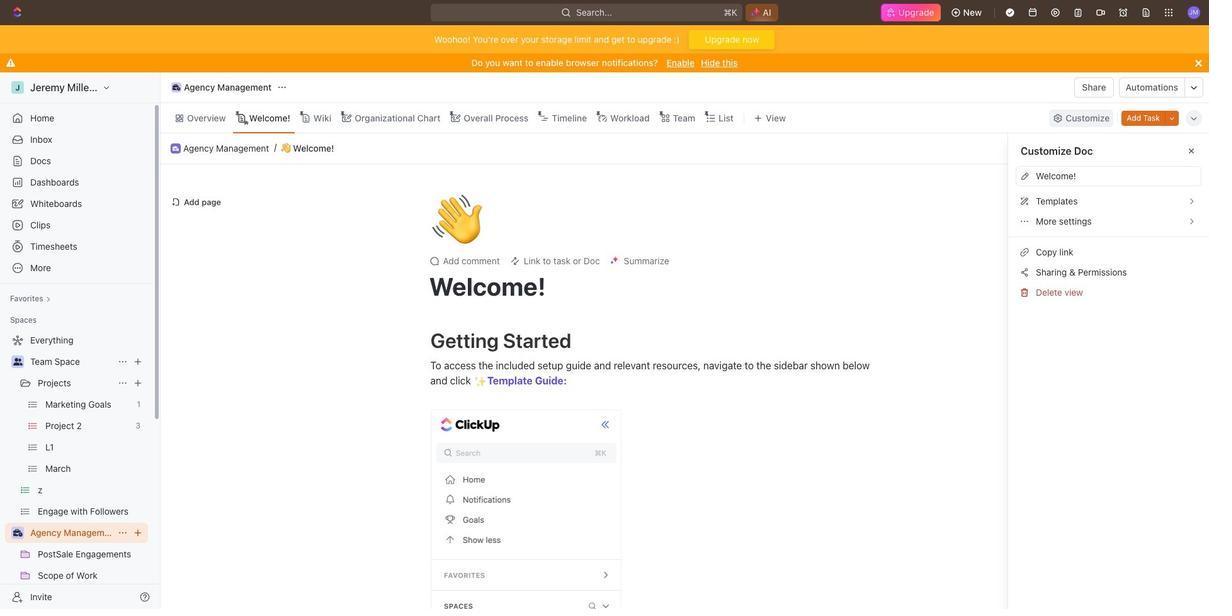 Task type: describe. For each thing, give the bounding box(es) containing it.
business time image
[[13, 530, 22, 537]]

jeremy miller's workspace, , element
[[11, 81, 24, 94]]

1 vertical spatial business time image
[[173, 146, 179, 151]]



Task type: locate. For each thing, give the bounding box(es) containing it.
tree inside sidebar navigation
[[5, 331, 148, 610]]

0 vertical spatial business time image
[[172, 84, 180, 91]]

tree
[[5, 331, 148, 610]]

sidebar navigation
[[0, 72, 163, 610]]

business time image
[[172, 84, 180, 91], [173, 146, 179, 151]]

user group image
[[13, 358, 22, 366]]



Task type: vqa. For each thing, say whether or not it's contained in the screenshot.
table
no



